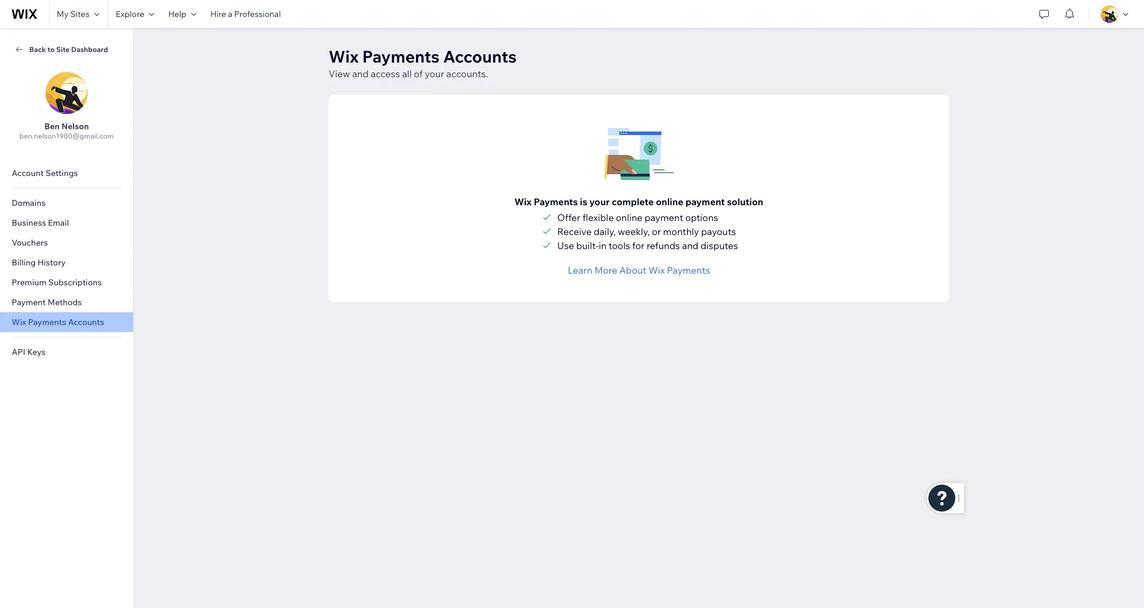 Task type: describe. For each thing, give the bounding box(es) containing it.
ben.nelson1980@gmail.com
[[20, 132, 114, 140]]

in
[[599, 240, 607, 251]]

help button
[[161, 0, 203, 28]]

or
[[652, 226, 661, 237]]

more
[[595, 264, 618, 276]]

vouchers link
[[0, 233, 133, 253]]

wix for wix payments is your complete online payment solution
[[515, 196, 532, 208]]

payment methods
[[12, 297, 82, 307]]

use built-in tools for refunds and disputes
[[558, 240, 739, 251]]

domains link
[[0, 193, 133, 213]]

monthly
[[664, 226, 700, 237]]

payments down refunds on the top of the page
[[667, 264, 711, 276]]

business email link
[[0, 213, 133, 233]]

wix payments is your complete online payment solution
[[515, 196, 764, 208]]

account settings link
[[0, 163, 133, 183]]

accounts for wix payments accounts view and access all of your accounts.
[[443, 46, 517, 66]]

offer flexible online payment options
[[558, 212, 719, 223]]

methods
[[48, 297, 82, 307]]

wix payments accounts link
[[0, 312, 133, 332]]

weekly,
[[618, 226, 650, 237]]

about
[[620, 264, 647, 276]]

professional
[[234, 9, 281, 19]]

wix payments accounts
[[12, 317, 104, 327]]

accounts.
[[447, 68, 488, 80]]

billing history
[[12, 257, 66, 267]]

help
[[168, 9, 186, 19]]

site
[[56, 45, 70, 53]]

sites
[[70, 9, 89, 19]]

payments for wix payments is your complete online payment solution
[[534, 196, 578, 208]]

my sites
[[57, 9, 89, 19]]

business
[[12, 218, 46, 228]]

view
[[329, 68, 350, 80]]

nelson
[[61, 121, 89, 131]]

for
[[633, 240, 645, 251]]

learn more about wix payments
[[568, 264, 711, 276]]

1 vertical spatial payment
[[645, 212, 684, 223]]

and inside wix payments accounts view and access all of your accounts.
[[352, 68, 369, 80]]

offer
[[558, 212, 581, 223]]

accounts for wix payments accounts
[[68, 317, 104, 327]]

options
[[686, 212, 719, 223]]

payment methods link
[[0, 292, 133, 312]]

premium subscriptions link
[[0, 272, 133, 292]]

explore
[[116, 9, 144, 19]]

settings
[[46, 168, 78, 178]]

domains
[[12, 198, 46, 208]]

1 horizontal spatial payment
[[686, 196, 725, 208]]

hire a professional link
[[203, 0, 288, 28]]

billing history link
[[0, 253, 133, 272]]



Task type: locate. For each thing, give the bounding box(es) containing it.
email
[[48, 218, 69, 228]]

back
[[29, 45, 46, 53]]

payments inside the sidebar element
[[28, 317, 66, 327]]

hire
[[210, 9, 226, 19]]

wix payments accounts view and access all of your accounts.
[[329, 46, 517, 80]]

online up monthly
[[656, 196, 684, 208]]

wix inside the sidebar element
[[12, 317, 26, 327]]

payment up options
[[686, 196, 725, 208]]

0 horizontal spatial and
[[352, 68, 369, 80]]

payments inside wix payments accounts view and access all of your accounts.
[[363, 46, 440, 66]]

and down monthly
[[682, 240, 699, 251]]

0 vertical spatial payment
[[686, 196, 725, 208]]

0 horizontal spatial accounts
[[68, 317, 104, 327]]

access
[[371, 68, 400, 80]]

to
[[48, 45, 55, 53]]

ben nelson ben.nelson1980@gmail.com
[[20, 121, 114, 140]]

wix for wix payments accounts view and access all of your accounts.
[[329, 46, 359, 66]]

receive daily, weekly, or monthly payouts
[[558, 226, 737, 237]]

ben
[[44, 121, 60, 131]]

solution
[[727, 196, 764, 208]]

1 vertical spatial accounts
[[68, 317, 104, 327]]

wix for wix payments accounts
[[12, 317, 26, 327]]

0 horizontal spatial your
[[425, 68, 445, 80]]

use
[[558, 240, 574, 251]]

1 vertical spatial online
[[616, 212, 643, 223]]

payments
[[363, 46, 440, 66], [534, 196, 578, 208], [667, 264, 711, 276], [28, 317, 66, 327]]

flexible
[[583, 212, 614, 223]]

payouts
[[702, 226, 737, 237]]

api keys
[[12, 347, 45, 357]]

all
[[402, 68, 412, 80]]

0 vertical spatial and
[[352, 68, 369, 80]]

payment
[[686, 196, 725, 208], [645, 212, 684, 223]]

accounts up accounts.
[[443, 46, 517, 66]]

payments for wix payments accounts
[[28, 317, 66, 327]]

your
[[425, 68, 445, 80], [590, 196, 610, 208]]

0 vertical spatial online
[[656, 196, 684, 208]]

daily,
[[594, 226, 616, 237]]

vouchers
[[12, 237, 48, 248]]

payment
[[12, 297, 46, 307]]

0 vertical spatial your
[[425, 68, 445, 80]]

tools
[[609, 240, 631, 251]]

online
[[656, 196, 684, 208], [616, 212, 643, 223]]

1 vertical spatial and
[[682, 240, 699, 251]]

wix inside wix payments accounts view and access all of your accounts.
[[329, 46, 359, 66]]

keys
[[27, 347, 45, 357]]

premium subscriptions
[[12, 277, 102, 287]]

1 horizontal spatial accounts
[[443, 46, 517, 66]]

0 horizontal spatial payment
[[645, 212, 684, 223]]

wix
[[329, 46, 359, 66], [515, 196, 532, 208], [649, 264, 665, 276], [12, 317, 26, 327]]

your inside wix payments accounts view and access all of your accounts.
[[425, 68, 445, 80]]

api
[[12, 347, 25, 357]]

complete
[[612, 196, 654, 208]]

back to site dashboard link
[[14, 44, 119, 54]]

1 vertical spatial your
[[590, 196, 610, 208]]

1 horizontal spatial your
[[590, 196, 610, 208]]

refunds
[[647, 240, 680, 251]]

learn
[[568, 264, 593, 276]]

hire a professional
[[210, 9, 281, 19]]

and right view
[[352, 68, 369, 80]]

history
[[38, 257, 66, 267]]

0 horizontal spatial online
[[616, 212, 643, 223]]

1 horizontal spatial and
[[682, 240, 699, 251]]

accounts down 'payment methods' link
[[68, 317, 104, 327]]

api keys link
[[0, 342, 133, 362]]

my
[[57, 9, 69, 19]]

online up weekly,
[[616, 212, 643, 223]]

receive
[[558, 226, 592, 237]]

accounts inside wix payments accounts view and access all of your accounts.
[[443, 46, 517, 66]]

account settings
[[12, 168, 78, 178]]

payments for wix payments accounts view and access all of your accounts.
[[363, 46, 440, 66]]

learn more about wix payments link
[[568, 263, 711, 277]]

is
[[580, 196, 588, 208]]

payment up or
[[645, 212, 684, 223]]

and
[[352, 68, 369, 80], [682, 240, 699, 251]]

of
[[414, 68, 423, 80]]

sidebar element
[[0, 28, 134, 608]]

payments up "offer"
[[534, 196, 578, 208]]

a
[[228, 9, 233, 19]]

accounts
[[443, 46, 517, 66], [68, 317, 104, 327]]

back to site dashboard
[[29, 45, 108, 53]]

1 horizontal spatial online
[[656, 196, 684, 208]]

built-
[[577, 240, 599, 251]]

premium
[[12, 277, 46, 287]]

accounts inside wix payments accounts link
[[68, 317, 104, 327]]

subscriptions
[[48, 277, 102, 287]]

your up flexible
[[590, 196, 610, 208]]

disputes
[[701, 240, 739, 251]]

business email
[[12, 218, 69, 228]]

payments up all
[[363, 46, 440, 66]]

account
[[12, 168, 44, 178]]

payments down payment methods
[[28, 317, 66, 327]]

billing
[[12, 257, 36, 267]]

0 vertical spatial accounts
[[443, 46, 517, 66]]

dashboard
[[71, 45, 108, 53]]

your right of on the top left of page
[[425, 68, 445, 80]]



Task type: vqa. For each thing, say whether or not it's contained in the screenshot.
'Margin'
no



